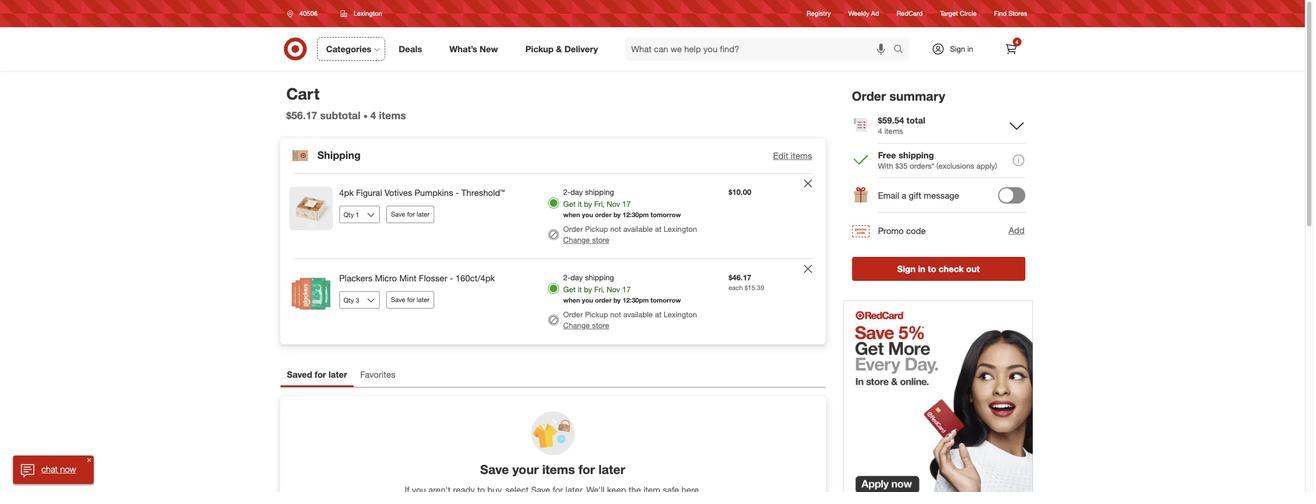 Task type: locate. For each thing, give the bounding box(es) containing it.
0 vertical spatial at
[[655, 225, 662, 234]]

0 horizontal spatial -
[[450, 273, 453, 284]]

at for 160ct/4pk
[[655, 310, 662, 320]]

1 vertical spatial tomorrow
[[651, 297, 681, 305]]

save down votives
[[391, 211, 406, 219]]

not for threshold™
[[611, 225, 622, 234]]

0 horizontal spatial sign
[[898, 264, 916, 275]]

sign inside button
[[898, 264, 916, 275]]

-
[[456, 188, 459, 199], [450, 273, 453, 284]]

0 vertical spatial order
[[595, 211, 612, 219]]

votives
[[385, 188, 412, 199]]

2 change from the top
[[564, 321, 590, 331]]

plackers micro mint flosser - 160ct/4pk image
[[289, 273, 333, 316]]

items
[[379, 109, 406, 122], [885, 126, 904, 136], [791, 150, 813, 161], [542, 462, 575, 477]]

1 get from the top
[[564, 200, 576, 209]]

save for later button down 'mint'
[[386, 292, 435, 309]]

1 12:30pm from the top
[[623, 211, 649, 219]]

shipping
[[899, 150, 935, 161], [585, 188, 614, 197], [585, 273, 614, 283]]

target redcard save 5% get more every day. in store & online. apply now for a credit or debit redcard. *some restrictions apply. image
[[844, 301, 1033, 493]]

0 vertical spatial shipping
[[899, 150, 935, 161]]

1 2- from the top
[[564, 188, 571, 197]]

1 vertical spatial it
[[578, 285, 582, 295]]

1 vertical spatial pickup
[[585, 225, 608, 234]]

1 vertical spatial 17
[[623, 285, 631, 295]]

change store button
[[564, 235, 610, 246], [564, 321, 610, 332]]

in down circle
[[968, 44, 974, 53]]

4 right subtotal
[[371, 109, 376, 122]]

1 17 from the top
[[623, 200, 631, 209]]

0 vertical spatial 17
[[623, 200, 631, 209]]

2 horizontal spatial 4
[[1016, 39, 1019, 45]]

save
[[391, 211, 406, 219], [391, 296, 406, 304], [480, 462, 509, 477]]

- right flosser
[[450, 273, 453, 284]]

at
[[655, 225, 662, 234], [655, 310, 662, 320]]

pickup right not available radio
[[585, 225, 608, 234]]

2 you from the top
[[582, 297, 594, 305]]

1 horizontal spatial -
[[456, 188, 459, 199]]

with
[[879, 161, 894, 170]]

order pickup not available at lexington change store for plackers micro mint flosser - 160ct/4pk
[[564, 310, 697, 331]]

0 vertical spatial order pickup not available at lexington change store
[[564, 225, 697, 245]]

2 tomorrow from the top
[[651, 297, 681, 305]]

each
[[729, 284, 743, 292]]

1 vertical spatial order
[[564, 225, 583, 234]]

1 vertical spatial 12:30pm
[[623, 297, 649, 305]]

1 horizontal spatial in
[[968, 44, 974, 53]]

save for later down 'mint'
[[391, 296, 430, 304]]

- right pumpkins
[[456, 188, 459, 199]]

summary
[[890, 88, 946, 104]]

pickup right not available option
[[585, 310, 608, 320]]

check
[[939, 264, 964, 275]]

tomorrow for plackers micro mint flosser - 160ct/4pk
[[651, 297, 681, 305]]

12:30pm
[[623, 211, 649, 219], [623, 297, 649, 305]]

save for later button for mint
[[386, 292, 435, 309]]

store right not available radio
[[592, 236, 610, 245]]

1 vertical spatial 2-day shipping get it by fri, nov 17 when you order by 12:30pm tomorrow
[[564, 273, 681, 305]]

0 vertical spatial tomorrow
[[651, 211, 681, 219]]

you for 4pk figural votives pumpkins - threshold™
[[582, 211, 594, 219]]

1 it from the top
[[578, 200, 582, 209]]

1 order from the top
[[595, 211, 612, 219]]

tomorrow
[[651, 211, 681, 219], [651, 297, 681, 305]]

1 save for later from the top
[[391, 211, 430, 219]]

1 change store button from the top
[[564, 235, 610, 246]]

0 vertical spatial it
[[578, 200, 582, 209]]

0 vertical spatial you
[[582, 211, 594, 219]]

0 vertical spatial day
[[571, 188, 583, 197]]

0 vertical spatial sign
[[951, 44, 966, 53]]

order for 4pk figural votives pumpkins - threshold™
[[595, 211, 612, 219]]

a
[[902, 190, 907, 201]]

items right edit
[[791, 150, 813, 161]]

0 vertical spatial change store button
[[564, 235, 610, 246]]

items right your
[[542, 462, 575, 477]]

0 vertical spatial -
[[456, 188, 459, 199]]

0 vertical spatial available
[[624, 225, 653, 234]]

not
[[611, 225, 622, 234], [611, 310, 622, 320]]

1 vertical spatial nov
[[607, 285, 621, 295]]

0 vertical spatial save for later button
[[386, 206, 435, 224]]

1 vertical spatial change
[[564, 321, 590, 331]]

nov
[[607, 200, 621, 209], [607, 285, 621, 295]]

4 inside $59.54 total 4 items
[[879, 126, 883, 136]]

fri,
[[595, 200, 605, 209], [595, 285, 605, 295]]

order up $59.54
[[852, 88, 886, 104]]

shipping for 4pk figural votives pumpkins - threshold™
[[585, 188, 614, 197]]

tomorrow for 4pk figural votives pumpkins - threshold™
[[651, 211, 681, 219]]

1 vertical spatial when
[[564, 297, 580, 305]]

1 change from the top
[[564, 236, 590, 245]]

2 available from the top
[[624, 310, 653, 320]]

0 vertical spatial get
[[564, 200, 576, 209]]

2 when from the top
[[564, 297, 580, 305]]

sign down target circle link
[[951, 44, 966, 53]]

1 2-day shipping get it by fri, nov 17 when you order by 12:30pm tomorrow from the top
[[564, 188, 681, 219]]

change
[[564, 236, 590, 245], [564, 321, 590, 331]]

1 vertical spatial fri,
[[595, 285, 605, 295]]

1 vertical spatial order pickup not available at lexington change store
[[564, 310, 697, 331]]

0 vertical spatial save for later
[[391, 211, 430, 219]]

2 order from the top
[[595, 297, 612, 305]]

2 day from the top
[[571, 273, 583, 283]]

it for plackers micro mint flosser - 160ct/4pk
[[578, 285, 582, 295]]

1 vertical spatial at
[[655, 310, 662, 320]]

2 store from the top
[[592, 321, 610, 331]]

items down $59.54
[[885, 126, 904, 136]]

1 store from the top
[[592, 236, 610, 245]]

pickup left &
[[526, 43, 554, 54]]

17
[[623, 200, 631, 209], [623, 285, 631, 295]]

cart item ready to fulfill group containing 4pk figural votives pumpkins - threshold™
[[280, 174, 826, 259]]

0 vertical spatial cart item ready to fulfill group
[[280, 174, 826, 259]]

2 vertical spatial order
[[564, 310, 583, 320]]

edit items button
[[774, 150, 813, 162]]

target circle
[[941, 9, 977, 18]]

0 vertical spatial 4
[[1016, 39, 1019, 45]]

email
[[879, 190, 900, 201]]

0 vertical spatial change
[[564, 236, 590, 245]]

find stores
[[995, 9, 1028, 18]]

email a gift message
[[879, 190, 960, 201]]

apply)
[[977, 161, 998, 170]]

(exclusions
[[937, 161, 975, 170]]

2 it from the top
[[578, 285, 582, 295]]

1 vertical spatial not
[[611, 310, 622, 320]]

1 vertical spatial store
[[592, 321, 610, 331]]

0 vertical spatial pickup
[[526, 43, 554, 54]]

save for later button down 4pk figural votives pumpkins - threshold™
[[386, 206, 435, 224]]

1 nov from the top
[[607, 200, 621, 209]]

free shipping with $35 orders* (exclusions apply)
[[879, 150, 998, 170]]

1 vertical spatial lexington
[[664, 225, 697, 234]]

1 vertical spatial change store button
[[564, 321, 610, 332]]

None radio
[[548, 284, 559, 295]]

0 vertical spatial 12:30pm
[[623, 211, 649, 219]]

2 vertical spatial shipping
[[585, 273, 614, 283]]

2-day shipping get it by fri, nov 17 when you order by 12:30pm tomorrow for plackers micro mint flosser - 160ct/4pk
[[564, 273, 681, 305]]

1 vertical spatial cart item ready to fulfill group
[[280, 260, 826, 345]]

1 vertical spatial you
[[582, 297, 594, 305]]

favorites
[[360, 370, 396, 381]]

4 down $59.54
[[879, 126, 883, 136]]

edit items
[[774, 150, 813, 161]]

2-day shipping get it by fri, nov 17 when you order by 12:30pm tomorrow
[[564, 188, 681, 219], [564, 273, 681, 305]]

in left to
[[919, 264, 926, 275]]

gift
[[909, 190, 922, 201]]

change store button right not available radio
[[564, 235, 610, 246]]

find stores link
[[995, 9, 1028, 18]]

pickup & delivery link
[[516, 37, 612, 61]]

order right not available option
[[564, 310, 583, 320]]

2 change store button from the top
[[564, 321, 610, 332]]

mint
[[400, 273, 417, 284]]

0 horizontal spatial in
[[919, 264, 926, 275]]

1 vertical spatial shipping
[[585, 188, 614, 197]]

total
[[907, 115, 926, 126]]

it for 4pk figural votives pumpkins - threshold™
[[578, 200, 582, 209]]

1 cart item ready to fulfill group from the top
[[280, 174, 826, 259]]

order right not available radio
[[564, 225, 583, 234]]

order
[[852, 88, 886, 104], [564, 225, 583, 234], [564, 310, 583, 320]]

2 2- from the top
[[564, 273, 571, 283]]

figural
[[356, 188, 382, 199]]

2 17 from the top
[[623, 285, 631, 295]]

2 vertical spatial lexington
[[664, 310, 697, 320]]

store
[[592, 236, 610, 245], [592, 321, 610, 331]]

0 vertical spatial 2-day shipping get it by fri, nov 17 when you order by 12:30pm tomorrow
[[564, 188, 681, 219]]

items inside edit items "dropdown button"
[[791, 150, 813, 161]]

you
[[582, 211, 594, 219], [582, 297, 594, 305]]

1 at from the top
[[655, 225, 662, 234]]

1 vertical spatial in
[[919, 264, 926, 275]]

later
[[417, 211, 430, 219], [417, 296, 430, 304], [329, 370, 347, 381], [599, 462, 626, 477]]

2 not from the top
[[611, 310, 622, 320]]

0 vertical spatial in
[[968, 44, 974, 53]]

2- for 160ct/4pk
[[564, 273, 571, 283]]

1 vertical spatial order
[[595, 297, 612, 305]]

1 horizontal spatial 4
[[879, 126, 883, 136]]

1 not from the top
[[611, 225, 622, 234]]

1 save for later button from the top
[[386, 206, 435, 224]]

change right not available option
[[564, 321, 590, 331]]

save down 'mint'
[[391, 296, 406, 304]]

0 vertical spatial nov
[[607, 200, 621, 209]]

17 for plackers micro mint flosser - 160ct/4pk
[[623, 285, 631, 295]]

lexington for 4pk figural votives pumpkins - threshold™
[[664, 225, 697, 234]]

plackers
[[339, 273, 373, 284]]

2 save for later from the top
[[391, 296, 430, 304]]

1 vertical spatial -
[[450, 273, 453, 284]]

chat now dialog
[[13, 456, 93, 485]]

1 vertical spatial save
[[391, 296, 406, 304]]

1 you from the top
[[582, 211, 594, 219]]

when for plackers micro mint flosser - 160ct/4pk
[[564, 297, 580, 305]]

saved
[[287, 370, 312, 381]]

2 order pickup not available at lexington change store from the top
[[564, 310, 697, 331]]

save for later down 4pk figural votives pumpkins - threshold™
[[391, 211, 430, 219]]

2 vertical spatial 4
[[879, 126, 883, 136]]

2 12:30pm from the top
[[623, 297, 649, 305]]

sign for sign in to check out
[[898, 264, 916, 275]]

0 vertical spatial store
[[592, 236, 610, 245]]

1 vertical spatial save for later button
[[386, 292, 435, 309]]

0 vertical spatial save
[[391, 211, 406, 219]]

save your items for later
[[480, 462, 626, 477]]

change for threshold™
[[564, 236, 590, 245]]

1 available from the top
[[624, 225, 653, 234]]

0 vertical spatial 2-
[[564, 188, 571, 197]]

when
[[564, 211, 580, 219], [564, 297, 580, 305]]

get for plackers micro mint flosser - 160ct/4pk
[[564, 285, 576, 295]]

- for 160ct/4pk
[[450, 273, 453, 284]]

0 horizontal spatial 4
[[371, 109, 376, 122]]

weekly ad link
[[849, 9, 880, 18]]

4pk figural votives pumpkins - threshold™ link
[[339, 187, 531, 200]]

order pickup not available at lexington change store
[[564, 225, 697, 245], [564, 310, 697, 331]]

change store button for threshold™
[[564, 235, 610, 246]]

2 cart item ready to fulfill group from the top
[[280, 260, 826, 345]]

order for plackers micro mint flosser - 160ct/4pk
[[564, 310, 583, 320]]

2 at from the top
[[655, 310, 662, 320]]

target circle link
[[941, 9, 977, 18]]

2 fri, from the top
[[595, 285, 605, 295]]

save for mint
[[391, 296, 406, 304]]

2-day shipping get it by fri, nov 17 when you order by 12:30pm tomorrow for 4pk figural votives pumpkins - threshold™
[[564, 188, 681, 219]]

1 vertical spatial 2-
[[564, 273, 571, 283]]

2 vertical spatial pickup
[[585, 310, 608, 320]]

1 horizontal spatial sign
[[951, 44, 966, 53]]

to
[[928, 264, 937, 275]]

4pk figural votives pumpkins - threshold&#8482; image
[[289, 187, 333, 231]]

shipping for plackers micro mint flosser - 160ct/4pk
[[585, 273, 614, 283]]

4 down stores
[[1016, 39, 1019, 45]]

0 vertical spatial lexington
[[354, 9, 382, 17]]

1 vertical spatial get
[[564, 285, 576, 295]]

by
[[584, 200, 593, 209], [614, 211, 621, 219], [584, 285, 593, 295], [614, 297, 621, 305]]

1 vertical spatial sign
[[898, 264, 916, 275]]

store for 4pk figural votives pumpkins - threshold™
[[592, 236, 610, 245]]

save left your
[[480, 462, 509, 477]]

0 vertical spatial fri,
[[595, 200, 605, 209]]

registry
[[807, 9, 831, 18]]

search
[[889, 44, 915, 55]]

1 when from the top
[[564, 211, 580, 219]]

pumpkins
[[415, 188, 453, 199]]

store right not available option
[[592, 321, 610, 331]]

2 nov from the top
[[607, 285, 621, 295]]

1 vertical spatial 4
[[371, 109, 376, 122]]

in inside button
[[919, 264, 926, 275]]

what's
[[450, 43, 478, 54]]

1 order pickup not available at lexington change store from the top
[[564, 225, 697, 245]]

save for later
[[391, 211, 430, 219], [391, 296, 430, 304]]

1 vertical spatial day
[[571, 273, 583, 283]]

1 day from the top
[[571, 188, 583, 197]]

available
[[624, 225, 653, 234], [624, 310, 653, 320]]

pickup & delivery
[[526, 43, 598, 54]]

lexington
[[354, 9, 382, 17], [664, 225, 697, 234], [664, 310, 697, 320]]

2 get from the top
[[564, 285, 576, 295]]

cart item ready to fulfill group
[[280, 174, 826, 259], [280, 260, 826, 345]]

1 vertical spatial save for later
[[391, 296, 430, 304]]

change store button right not available option
[[564, 321, 610, 332]]

2 2-day shipping get it by fri, nov 17 when you order by 12:30pm tomorrow from the top
[[564, 273, 681, 305]]

sign left to
[[898, 264, 916, 275]]

order
[[595, 211, 612, 219], [595, 297, 612, 305]]

lexington for plackers micro mint flosser - 160ct/4pk
[[664, 310, 697, 320]]

store for plackers micro mint flosser - 160ct/4pk
[[592, 321, 610, 331]]

2-
[[564, 188, 571, 197], [564, 273, 571, 283]]

message
[[924, 190, 960, 201]]

0 vertical spatial not
[[611, 225, 622, 234]]

change right not available radio
[[564, 236, 590, 245]]

code
[[907, 226, 926, 236]]

1 tomorrow from the top
[[651, 211, 681, 219]]

day
[[571, 188, 583, 197], [571, 273, 583, 283]]

None radio
[[548, 198, 559, 209]]

0 vertical spatial when
[[564, 211, 580, 219]]

order for plackers micro mint flosser - 160ct/4pk
[[595, 297, 612, 305]]

1 vertical spatial available
[[624, 310, 653, 320]]

2 save for later button from the top
[[386, 292, 435, 309]]

fri, for plackers micro mint flosser - 160ct/4pk
[[595, 285, 605, 295]]

available for plackers micro mint flosser - 160ct/4pk
[[624, 310, 653, 320]]

sign in to check out
[[898, 264, 980, 275]]

1 fri, from the top
[[595, 200, 605, 209]]



Task type: vqa. For each thing, say whether or not it's contained in the screenshot.
4PK FIGURAL VOTIVES PUMPKINS - THRESHOLD™
yes



Task type: describe. For each thing, give the bounding box(es) containing it.
saved for later link
[[280, 365, 354, 388]]

2- for threshold™
[[564, 188, 571, 197]]

find
[[995, 9, 1007, 18]]

12:30pm for 160ct/4pk
[[623, 297, 649, 305]]

sign in to check out button
[[852, 257, 1026, 281]]

new
[[480, 43, 498, 54]]

weekly
[[849, 9, 870, 18]]

order for 4pk figural votives pumpkins - threshold™
[[564, 225, 583, 234]]

$46.17
[[729, 273, 752, 283]]

promo
[[879, 226, 904, 236]]

not for 160ct/4pk
[[611, 310, 622, 320]]

deals
[[399, 43, 422, 54]]

order pickup not available at lexington change store for 4pk figural votives pumpkins - threshold™
[[564, 225, 697, 245]]

in for sign in
[[968, 44, 974, 53]]

change for 160ct/4pk
[[564, 321, 590, 331]]

4 for 4 items
[[371, 109, 376, 122]]

free
[[879, 150, 897, 161]]

chat now button
[[13, 456, 93, 485]]

favorites link
[[354, 365, 402, 388]]

plackers micro mint flosser - 160ct/4pk link
[[339, 273, 531, 285]]

categories
[[326, 43, 372, 54]]

save for votives
[[391, 211, 406, 219]]

threshold™
[[462, 188, 505, 199]]

in for sign in to check out
[[919, 264, 926, 275]]

4 for 4
[[1016, 39, 1019, 45]]

order summary
[[852, 88, 946, 104]]

12:30pm for threshold™
[[623, 211, 649, 219]]

$56.17 subtotal
[[286, 109, 361, 122]]

ad
[[872, 9, 880, 18]]

0 vertical spatial order
[[852, 88, 886, 104]]

chat now
[[41, 465, 76, 475]]

save for later for votives
[[391, 211, 430, 219]]

&
[[556, 43, 562, 54]]

chat
[[41, 465, 58, 475]]

lexington inside "dropdown button"
[[354, 9, 382, 17]]

✕
[[87, 457, 91, 464]]

what's new
[[450, 43, 498, 54]]

categories link
[[317, 37, 385, 61]]

$46.17 each $15.39
[[729, 273, 765, 292]]

40506
[[300, 9, 318, 17]]

$35
[[896, 161, 908, 170]]

nov for 160ct/4pk
[[607, 285, 621, 295]]

weekly ad
[[849, 9, 880, 18]]

deals link
[[390, 37, 436, 61]]

✕ button
[[85, 456, 93, 465]]

now
[[60, 465, 76, 475]]

sign for sign in
[[951, 44, 966, 53]]

sign in
[[951, 44, 974, 53]]

what's new link
[[440, 37, 512, 61]]

out
[[967, 264, 980, 275]]

pickup for 160ct/4pk
[[585, 310, 608, 320]]

sign in link
[[923, 37, 991, 61]]

40506 button
[[280, 4, 329, 23]]

your
[[513, 462, 539, 477]]

$59.54
[[879, 115, 905, 126]]

promo code
[[879, 226, 926, 236]]

day for plackers micro mint flosser - 160ct/4pk
[[571, 273, 583, 283]]

target
[[941, 9, 959, 18]]

$15.39
[[745, 284, 765, 292]]

plackers micro mint flosser - 160ct/4pk
[[339, 273, 495, 284]]

pickup for threshold™
[[585, 225, 608, 234]]

available for 4pk figural votives pumpkins - threshold™
[[624, 225, 653, 234]]

redcard
[[897, 9, 923, 18]]

cart item ready to fulfill group containing plackers micro mint flosser - 160ct/4pk
[[280, 260, 826, 345]]

subtotal
[[320, 109, 361, 122]]

shipping inside free shipping with $35 orders* (exclusions apply)
[[899, 150, 935, 161]]

2 vertical spatial save
[[480, 462, 509, 477]]

get for 4pk figural votives pumpkins - threshold™
[[564, 200, 576, 209]]

items inside $59.54 total 4 items
[[885, 126, 904, 136]]

4pk figural votives pumpkins - threshold™
[[339, 188, 505, 199]]

shipping
[[318, 149, 361, 161]]

add
[[1009, 225, 1025, 236]]

delivery
[[565, 43, 598, 54]]

4 items
[[371, 109, 406, 122]]

160ct/4pk
[[456, 273, 495, 284]]

$56.17
[[286, 109, 317, 122]]

cart
[[286, 84, 320, 104]]

edit
[[774, 150, 789, 161]]

lexington button
[[334, 4, 389, 23]]

day for 4pk figural votives pumpkins - threshold™
[[571, 188, 583, 197]]

when for 4pk figural votives pumpkins - threshold™
[[564, 211, 580, 219]]

items right subtotal
[[379, 109, 406, 122]]

add button
[[1009, 224, 1026, 238]]

nov for threshold™
[[607, 200, 621, 209]]

micro
[[375, 273, 397, 284]]

at for threshold™
[[655, 225, 662, 234]]

4 link
[[1000, 37, 1024, 61]]

circle
[[960, 9, 977, 18]]

redcard link
[[897, 9, 923, 18]]

not available radio
[[548, 315, 559, 326]]

$10.00
[[729, 188, 752, 197]]

not available radio
[[548, 230, 559, 241]]

fri, for 4pk figural votives pumpkins - threshold™
[[595, 200, 605, 209]]

orders*
[[910, 161, 935, 170]]

search button
[[889, 37, 915, 63]]

registry link
[[807, 9, 831, 18]]

saved for later
[[287, 370, 347, 381]]

change store button for 160ct/4pk
[[564, 321, 610, 332]]

4pk
[[339, 188, 354, 199]]

17 for 4pk figural votives pumpkins - threshold™
[[623, 200, 631, 209]]

save for later button for votives
[[386, 206, 435, 224]]

save for later for mint
[[391, 296, 430, 304]]

$59.54 total 4 items
[[879, 115, 926, 136]]

you for plackers micro mint flosser - 160ct/4pk
[[582, 297, 594, 305]]

What can we help you find? suggestions appear below search field
[[625, 37, 897, 61]]

- for threshold™
[[456, 188, 459, 199]]

flosser
[[419, 273, 448, 284]]



